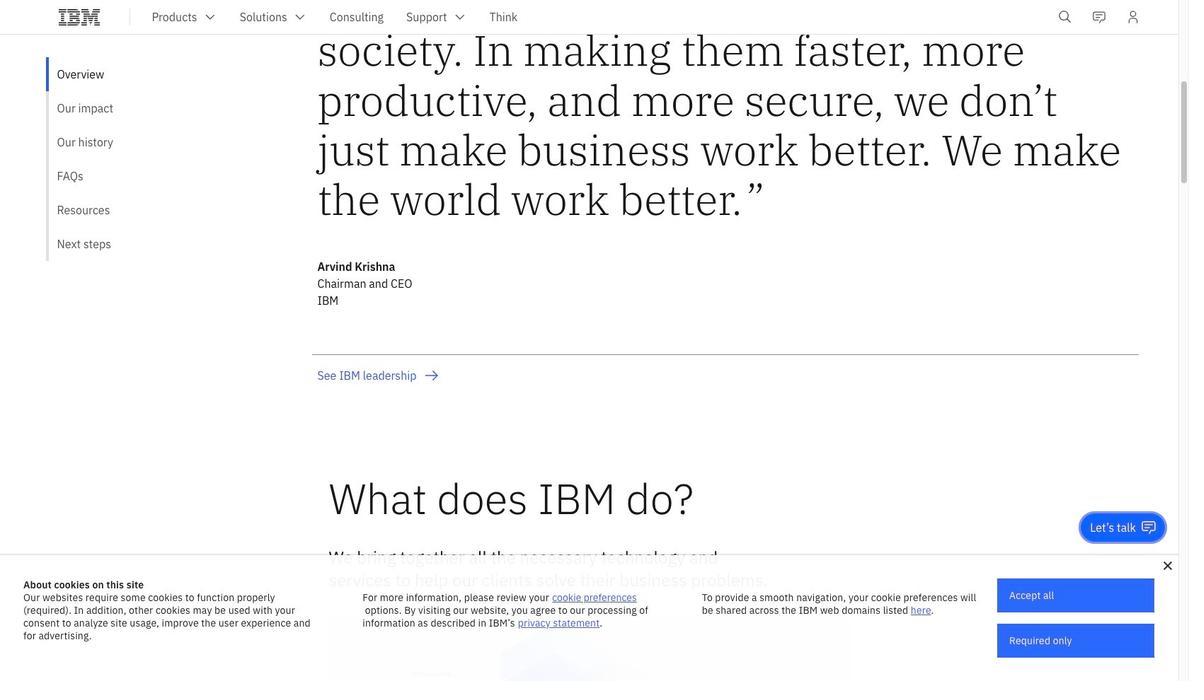 Task type: describe. For each thing, give the bounding box(es) containing it.
let's talk element
[[1090, 520, 1136, 536]]



